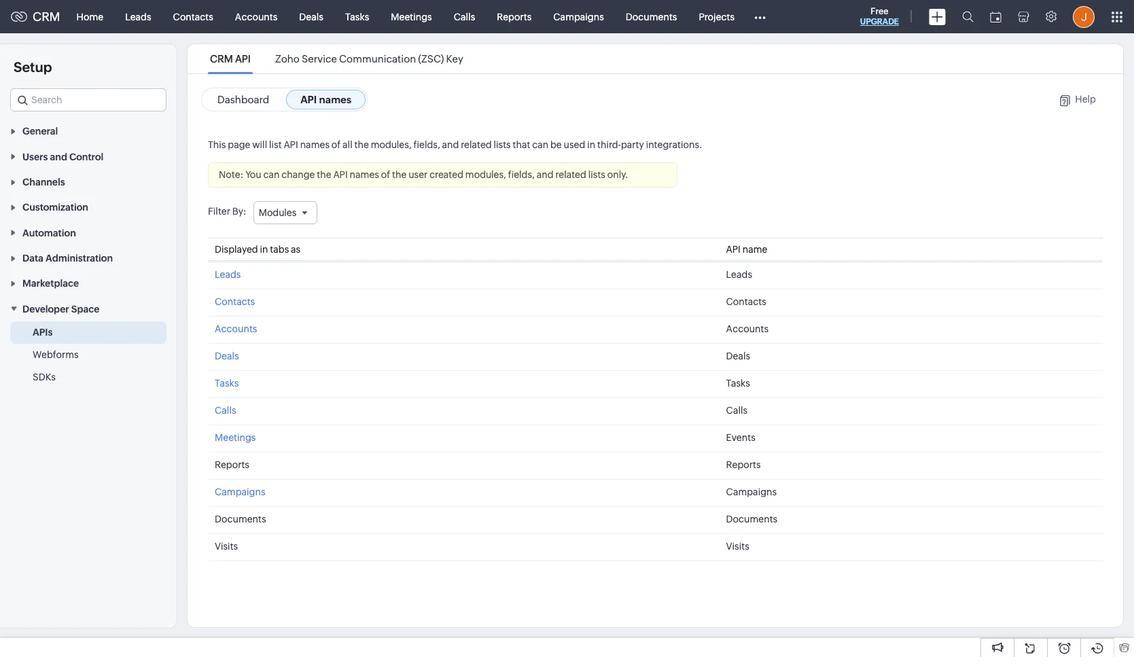 Task type: describe. For each thing, give the bounding box(es) containing it.
data administration
[[22, 253, 113, 264]]

created
[[430, 169, 464, 180]]

0 horizontal spatial leads link
[[114, 0, 162, 33]]

0 horizontal spatial leads
[[125, 11, 151, 22]]

automation
[[22, 228, 76, 238]]

0 horizontal spatial tasks
[[215, 378, 239, 389]]

calendar image
[[991, 11, 1002, 22]]

administration
[[46, 253, 113, 264]]

2 horizontal spatial leads
[[727, 269, 753, 280]]

dashboard link
[[203, 90, 284, 109]]

Search text field
[[11, 89, 166, 111]]

api up dashboard
[[235, 53, 251, 65]]

meetings inside "link"
[[391, 11, 432, 22]]

marketplace button
[[0, 271, 177, 296]]

0 horizontal spatial related
[[461, 139, 492, 150]]

be
[[551, 139, 562, 150]]

events
[[727, 433, 756, 443]]

marketplace
[[22, 278, 79, 289]]

0 vertical spatial contacts link
[[162, 0, 224, 33]]

1 vertical spatial fields,
[[508, 169, 535, 180]]

data administration button
[[0, 245, 177, 271]]

api name
[[727, 244, 768, 255]]

free
[[871, 6, 889, 16]]

all
[[343, 139, 353, 150]]

1 horizontal spatial modules,
[[466, 169, 507, 180]]

data
[[22, 253, 43, 264]]

users and control button
[[0, 144, 177, 169]]

the for of
[[355, 139, 369, 150]]

and inside dropdown button
[[50, 151, 67, 162]]

1 vertical spatial calls link
[[215, 405, 236, 416]]

search element
[[955, 0, 983, 33]]

filter by:
[[208, 206, 247, 217]]

channels
[[22, 177, 65, 188]]

1 horizontal spatial of
[[381, 169, 390, 180]]

list containing crm api
[[198, 44, 476, 73]]

zoho service communication (zsc) key link
[[273, 53, 466, 65]]

search image
[[963, 11, 974, 22]]

0 horizontal spatial the
[[317, 169, 332, 180]]

that
[[513, 139, 531, 150]]

apis
[[33, 327, 53, 338]]

crm api
[[210, 53, 251, 65]]

(zsc)
[[418, 53, 444, 65]]

filter
[[208, 206, 230, 217]]

party
[[621, 139, 645, 150]]

0 vertical spatial names
[[319, 94, 352, 105]]

1 vertical spatial can
[[263, 169, 280, 180]]

api left name
[[727, 244, 741, 255]]

change
[[282, 169, 315, 180]]

only.
[[608, 169, 629, 180]]

0 vertical spatial calls link
[[443, 0, 486, 33]]

0 vertical spatial can
[[533, 139, 549, 150]]

name
[[743, 244, 768, 255]]

1 vertical spatial meetings link
[[215, 433, 256, 443]]

as
[[291, 244, 301, 255]]

webforms link
[[33, 348, 79, 362]]

key
[[446, 53, 464, 65]]

zoho service communication (zsc) key
[[275, 53, 464, 65]]

documents link
[[615, 0, 688, 33]]

0 horizontal spatial fields,
[[414, 139, 440, 150]]

1 horizontal spatial leads
[[215, 269, 241, 280]]

users and control
[[22, 151, 104, 162]]

free upgrade
[[861, 6, 900, 27]]

0 horizontal spatial contacts
[[173, 11, 213, 22]]

by:
[[232, 206, 247, 217]]

1 horizontal spatial campaigns link
[[543, 0, 615, 33]]

developer
[[22, 304, 69, 315]]

2 horizontal spatial deals
[[727, 351, 751, 362]]

general button
[[0, 118, 177, 144]]

integrations.
[[646, 139, 703, 150]]

0 vertical spatial accounts link
[[224, 0, 289, 33]]

0 horizontal spatial deals
[[215, 351, 239, 362]]

crm for crm api
[[210, 53, 233, 65]]

developer space
[[22, 304, 100, 315]]

crm api link
[[208, 53, 253, 65]]

2 horizontal spatial documents
[[727, 514, 778, 525]]

1 horizontal spatial deals
[[299, 11, 324, 22]]

general
[[22, 126, 58, 137]]

0 horizontal spatial documents
[[215, 514, 266, 525]]

1 horizontal spatial reports
[[497, 11, 532, 22]]

create menu element
[[921, 0, 955, 33]]

this
[[208, 139, 226, 150]]

api inside api names link
[[301, 94, 317, 105]]

developer space button
[[0, 296, 177, 321]]

customization button
[[0, 195, 177, 220]]

communication
[[339, 53, 416, 65]]



Task type: vqa. For each thing, say whether or not it's contained in the screenshot.


Task type: locate. For each thing, give the bounding box(es) containing it.
1 horizontal spatial leads link
[[215, 269, 241, 280]]

contacts down displayed on the left top
[[215, 297, 255, 307]]

1 horizontal spatial tasks
[[345, 11, 369, 22]]

displayed
[[215, 244, 258, 255]]

1 horizontal spatial in
[[588, 139, 596, 150]]

can left be
[[533, 139, 549, 150]]

fields, down that
[[508, 169, 535, 180]]

of
[[332, 139, 341, 150], [381, 169, 390, 180]]

2 horizontal spatial contacts
[[727, 297, 767, 307]]

1 horizontal spatial contacts
[[215, 297, 255, 307]]

related
[[461, 139, 492, 150], [556, 169, 587, 180]]

campaigns
[[554, 11, 604, 22], [215, 487, 266, 498], [727, 487, 777, 498]]

api
[[235, 53, 251, 65], [301, 94, 317, 105], [284, 139, 298, 150], [333, 169, 348, 180], [727, 244, 741, 255]]

1 vertical spatial meetings
[[215, 433, 256, 443]]

1 vertical spatial in
[[260, 244, 268, 255]]

1 horizontal spatial meetings link
[[380, 0, 443, 33]]

page
[[228, 139, 251, 150]]

reports link
[[486, 0, 543, 33]]

1 horizontal spatial fields,
[[508, 169, 535, 180]]

0 vertical spatial lists
[[494, 139, 511, 150]]

2 vertical spatial names
[[350, 169, 379, 180]]

0 horizontal spatial modules,
[[371, 139, 412, 150]]

1 horizontal spatial deals link
[[289, 0, 335, 33]]

api names link
[[286, 90, 366, 109]]

0 horizontal spatial reports
[[215, 460, 250, 471]]

1 vertical spatial crm
[[210, 53, 233, 65]]

crm
[[33, 10, 60, 24], [210, 53, 233, 65]]

names down all
[[350, 169, 379, 180]]

1 vertical spatial contacts link
[[215, 297, 255, 307]]

sdks link
[[33, 370, 56, 384]]

1 vertical spatial campaigns link
[[215, 487, 266, 498]]

and up created
[[442, 139, 459, 150]]

0 vertical spatial meetings
[[391, 11, 432, 22]]

crm up dashboard
[[210, 53, 233, 65]]

deals link
[[289, 0, 335, 33], [215, 351, 239, 362]]

1 vertical spatial lists
[[589, 169, 606, 180]]

lists
[[494, 139, 511, 150], [589, 169, 606, 180]]

documents
[[626, 11, 678, 22], [215, 514, 266, 525], [727, 514, 778, 525]]

1 horizontal spatial lists
[[589, 169, 606, 180]]

control
[[69, 151, 104, 162]]

in left tabs
[[260, 244, 268, 255]]

meetings
[[391, 11, 432, 22], [215, 433, 256, 443]]

contacts link down displayed on the left top
[[215, 297, 255, 307]]

1 vertical spatial modules,
[[466, 169, 507, 180]]

service
[[302, 53, 337, 65]]

automation button
[[0, 220, 177, 245]]

api names
[[301, 94, 352, 105]]

in right "used"
[[588, 139, 596, 150]]

you
[[246, 169, 262, 180]]

1 visits from the left
[[215, 541, 238, 552]]

0 horizontal spatial can
[[263, 169, 280, 180]]

of left user
[[381, 169, 390, 180]]

home link
[[66, 0, 114, 33]]

0 horizontal spatial of
[[332, 139, 341, 150]]

modules, right created
[[466, 169, 507, 180]]

sdks
[[33, 372, 56, 383]]

leads down api name
[[727, 269, 753, 280]]

create menu image
[[930, 8, 947, 25]]

contacts link
[[162, 0, 224, 33], [215, 297, 255, 307]]

the right all
[[355, 139, 369, 150]]

used
[[564, 139, 586, 150]]

0 horizontal spatial and
[[50, 151, 67, 162]]

api down the service
[[301, 94, 317, 105]]

0 vertical spatial of
[[332, 139, 341, 150]]

help
[[1076, 94, 1097, 105]]

this page will list api names of all the modules, fields, and related lists that can be used in third-party integrations.
[[208, 139, 703, 150]]

0 vertical spatial modules,
[[371, 139, 412, 150]]

Other Modules field
[[746, 6, 775, 28]]

note: you can change the api names of the user created modules, fields, and related lists only.
[[219, 169, 629, 180]]

1 horizontal spatial visits
[[727, 541, 750, 552]]

crm link
[[11, 10, 60, 24]]

related up created
[[461, 139, 492, 150]]

0 vertical spatial campaigns link
[[543, 0, 615, 33]]

visits
[[215, 541, 238, 552], [727, 541, 750, 552]]

0 vertical spatial leads link
[[114, 0, 162, 33]]

1 vertical spatial related
[[556, 169, 587, 180]]

0 vertical spatial in
[[588, 139, 596, 150]]

crm for crm
[[33, 10, 60, 24]]

and down be
[[537, 169, 554, 180]]

None field
[[10, 88, 167, 112]]

profile element
[[1066, 0, 1104, 33]]

modules, up user
[[371, 139, 412, 150]]

1 horizontal spatial documents
[[626, 11, 678, 22]]

2 horizontal spatial the
[[392, 169, 407, 180]]

apis link
[[33, 326, 53, 339]]

0 horizontal spatial in
[[260, 244, 268, 255]]

0 vertical spatial crm
[[33, 10, 60, 24]]

0 horizontal spatial calls
[[215, 405, 236, 416]]

setup
[[14, 59, 52, 75]]

0 vertical spatial and
[[442, 139, 459, 150]]

0 horizontal spatial deals link
[[215, 351, 239, 362]]

contacts
[[173, 11, 213, 22], [215, 297, 255, 307], [727, 297, 767, 307]]

0 vertical spatial meetings link
[[380, 0, 443, 33]]

reports
[[497, 11, 532, 22], [215, 460, 250, 471], [727, 460, 761, 471]]

developer space region
[[0, 321, 177, 389]]

0 horizontal spatial meetings link
[[215, 433, 256, 443]]

2 visits from the left
[[727, 541, 750, 552]]

contacts down api name
[[727, 297, 767, 307]]

deals
[[299, 11, 324, 22], [215, 351, 239, 362], [727, 351, 751, 362]]

api right the list
[[284, 139, 298, 150]]

leads link down displayed on the left top
[[215, 269, 241, 280]]

names down the service
[[319, 94, 352, 105]]

contacts link up crm api 'link'
[[162, 0, 224, 33]]

space
[[71, 304, 100, 315]]

profile image
[[1074, 6, 1095, 28]]

0 horizontal spatial campaigns link
[[215, 487, 266, 498]]

2 horizontal spatial reports
[[727, 460, 761, 471]]

and right users
[[50, 151, 67, 162]]

the left user
[[392, 169, 407, 180]]

customization
[[22, 202, 88, 213]]

campaigns link
[[543, 0, 615, 33], [215, 487, 266, 498]]

crm inside list
[[210, 53, 233, 65]]

leads
[[125, 11, 151, 22], [215, 269, 241, 280], [727, 269, 753, 280]]

fields, up note: you can change the api names of the user created modules, fields, and related lists only.
[[414, 139, 440, 150]]

1 vertical spatial of
[[381, 169, 390, 180]]

modules
[[259, 207, 297, 218]]

0 vertical spatial related
[[461, 139, 492, 150]]

crm left home link
[[33, 10, 60, 24]]

1 vertical spatial deals link
[[215, 351, 239, 362]]

1 vertical spatial and
[[50, 151, 67, 162]]

Modules field
[[253, 201, 318, 225]]

1 horizontal spatial related
[[556, 169, 587, 180]]

0 vertical spatial fields,
[[414, 139, 440, 150]]

1 vertical spatial names
[[300, 139, 330, 150]]

1 vertical spatial tasks link
[[215, 378, 239, 389]]

0 horizontal spatial calls link
[[215, 405, 236, 416]]

1 horizontal spatial meetings
[[391, 11, 432, 22]]

will
[[252, 139, 267, 150]]

0 horizontal spatial crm
[[33, 10, 60, 24]]

1 horizontal spatial tasks link
[[335, 0, 380, 33]]

accounts
[[235, 11, 278, 22], [215, 324, 257, 335], [727, 324, 769, 335]]

modules,
[[371, 139, 412, 150], [466, 169, 507, 180]]

of left all
[[332, 139, 341, 150]]

user
[[409, 169, 428, 180]]

2 horizontal spatial tasks
[[727, 378, 751, 389]]

2 vertical spatial and
[[537, 169, 554, 180]]

leads link
[[114, 0, 162, 33], [215, 269, 241, 280]]

0 horizontal spatial meetings
[[215, 433, 256, 443]]

upgrade
[[861, 17, 900, 27]]

related down "used"
[[556, 169, 587, 180]]

the for names
[[392, 169, 407, 180]]

list
[[198, 44, 476, 73]]

users
[[22, 151, 48, 162]]

1 vertical spatial accounts link
[[215, 324, 257, 335]]

zoho
[[275, 53, 300, 65]]

can right you
[[263, 169, 280, 180]]

calls link
[[443, 0, 486, 33], [215, 405, 236, 416]]

note:
[[219, 169, 244, 180]]

tabs
[[270, 244, 289, 255]]

channels button
[[0, 169, 177, 195]]

the right change
[[317, 169, 332, 180]]

0 vertical spatial deals link
[[289, 0, 335, 33]]

projects link
[[688, 0, 746, 33]]

2 horizontal spatial calls
[[727, 405, 748, 416]]

1 horizontal spatial calls link
[[443, 0, 486, 33]]

1 horizontal spatial crm
[[210, 53, 233, 65]]

names left all
[[300, 139, 330, 150]]

accounts link
[[224, 0, 289, 33], [215, 324, 257, 335]]

tasks
[[345, 11, 369, 22], [215, 378, 239, 389], [727, 378, 751, 389]]

0 vertical spatial tasks link
[[335, 0, 380, 33]]

leads right home
[[125, 11, 151, 22]]

displayed in tabs as
[[215, 244, 301, 255]]

leads down displayed on the left top
[[215, 269, 241, 280]]

home
[[77, 11, 103, 22]]

1 horizontal spatial the
[[355, 139, 369, 150]]

0 horizontal spatial tasks link
[[215, 378, 239, 389]]

2 horizontal spatial campaigns
[[727, 487, 777, 498]]

contacts up crm api 'link'
[[173, 11, 213, 22]]

2 horizontal spatial and
[[537, 169, 554, 180]]

0 horizontal spatial campaigns
[[215, 487, 266, 498]]

1 horizontal spatial and
[[442, 139, 459, 150]]

list
[[269, 139, 282, 150]]

0 horizontal spatial lists
[[494, 139, 511, 150]]

third-
[[598, 139, 621, 150]]

in
[[588, 139, 596, 150], [260, 244, 268, 255]]

1 horizontal spatial campaigns
[[554, 11, 604, 22]]

1 vertical spatial leads link
[[215, 269, 241, 280]]

webforms
[[33, 349, 79, 360]]

lists left that
[[494, 139, 511, 150]]

1 horizontal spatial calls
[[454, 11, 476, 22]]

lists left only.
[[589, 169, 606, 180]]

leads link right home
[[114, 0, 162, 33]]

api down all
[[333, 169, 348, 180]]

the
[[355, 139, 369, 150], [317, 169, 332, 180], [392, 169, 407, 180]]

1 horizontal spatial can
[[533, 139, 549, 150]]

names
[[319, 94, 352, 105], [300, 139, 330, 150], [350, 169, 379, 180]]

0 horizontal spatial visits
[[215, 541, 238, 552]]

meetings link
[[380, 0, 443, 33], [215, 433, 256, 443]]

calls
[[454, 11, 476, 22], [215, 405, 236, 416], [727, 405, 748, 416]]

projects
[[699, 11, 735, 22]]

dashboard
[[218, 94, 269, 105]]



